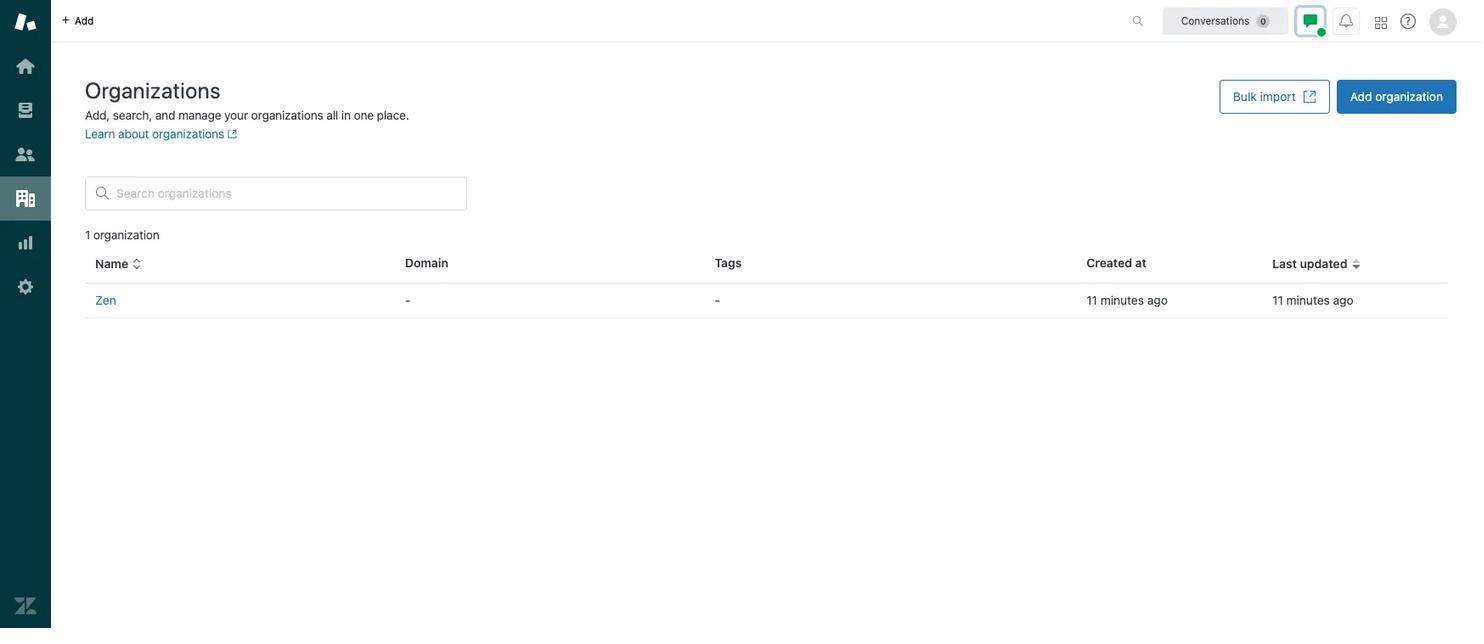 Task type: vqa. For each thing, say whether or not it's contained in the screenshot.
Can view own tickets only
no



Task type: locate. For each thing, give the bounding box(es) containing it.
organizations
[[251, 108, 323, 122], [152, 127, 224, 141]]

1 horizontal spatial -
[[715, 293, 720, 307]]

notifications image
[[1339, 14, 1353, 28]]

1
[[85, 228, 90, 242]]

0 horizontal spatial ago
[[1147, 293, 1168, 307]]

0 vertical spatial organizations
[[251, 108, 323, 122]]

0 horizontal spatial organization
[[93, 228, 159, 242]]

0 vertical spatial organization
[[1375, 89, 1443, 104]]

1 horizontal spatial minutes
[[1286, 293, 1330, 307]]

add organization button
[[1337, 80, 1457, 114]]

one
[[354, 108, 374, 122]]

in
[[341, 108, 351, 122]]

conversations button
[[1163, 7, 1289, 34]]

tags
[[715, 256, 742, 270]]

bulk import
[[1233, 89, 1296, 104]]

0 horizontal spatial minutes
[[1101, 293, 1144, 307]]

organization inside button
[[1375, 89, 1443, 104]]

2 11 minutes ago from the left
[[1272, 293, 1354, 307]]

1 - from the left
[[405, 293, 410, 307]]

last updated
[[1272, 257, 1348, 271]]

1 horizontal spatial 11 minutes ago
[[1272, 293, 1354, 307]]

0 horizontal spatial -
[[405, 293, 410, 307]]

import
[[1260, 89, 1296, 104]]

and
[[155, 108, 175, 122]]

organization up name button
[[93, 228, 159, 242]]

organization for add organization
[[1375, 89, 1443, 104]]

1 horizontal spatial ago
[[1333, 293, 1354, 307]]

1 horizontal spatial organizations
[[251, 108, 323, 122]]

1 horizontal spatial organization
[[1375, 89, 1443, 104]]

add button
[[51, 0, 104, 42]]

ago
[[1147, 293, 1168, 307], [1333, 293, 1354, 307]]

views image
[[14, 99, 37, 121]]

minutes
[[1101, 293, 1144, 307], [1286, 293, 1330, 307]]

2 ago from the left
[[1333, 293, 1354, 307]]

organizations left "all"
[[251, 108, 323, 122]]

1 11 from the left
[[1087, 293, 1097, 307]]

- down domain
[[405, 293, 410, 307]]

domain
[[405, 256, 448, 270]]

minutes down last updated on the top right
[[1286, 293, 1330, 307]]

1 organization
[[85, 228, 159, 242]]

11 minutes ago
[[1087, 293, 1168, 307], [1272, 293, 1354, 307]]

at
[[1135, 256, 1147, 270]]

minutes down created at
[[1101, 293, 1144, 307]]

-
[[405, 293, 410, 307], [715, 293, 720, 307]]

created
[[1087, 256, 1132, 270]]

last
[[1272, 257, 1297, 271]]

11 down last
[[1272, 293, 1283, 307]]

zendesk support image
[[14, 11, 37, 33]]

organizations down the manage
[[152, 127, 224, 141]]

1 horizontal spatial 11
[[1272, 293, 1283, 307]]

zendesk products image
[[1375, 17, 1387, 28]]

11
[[1087, 293, 1097, 307], [1272, 293, 1283, 307]]

admin image
[[14, 276, 37, 298]]

0 horizontal spatial 11 minutes ago
[[1087, 293, 1168, 307]]

learn
[[85, 127, 115, 141]]

name button
[[95, 257, 142, 272]]

11 down created
[[1087, 293, 1097, 307]]

organizations add, search, and manage your organizations all in one place.
[[85, 77, 409, 122]]

2 - from the left
[[715, 293, 720, 307]]

11 minutes ago down last updated button
[[1272, 293, 1354, 307]]

1 vertical spatial organizations
[[152, 127, 224, 141]]

11 minutes ago down created at
[[1087, 293, 1168, 307]]

0 horizontal spatial 11
[[1087, 293, 1097, 307]]

organization right add in the right top of the page
[[1375, 89, 1443, 104]]

- down tags
[[715, 293, 720, 307]]

1 vertical spatial organization
[[93, 228, 159, 242]]

organization
[[1375, 89, 1443, 104], [93, 228, 159, 242]]

name
[[95, 257, 128, 271]]



Task type: describe. For each thing, give the bounding box(es) containing it.
customers image
[[14, 144, 37, 166]]

reporting image
[[14, 232, 37, 254]]

get help image
[[1401, 14, 1416, 29]]

add
[[1350, 89, 1372, 104]]

2 minutes from the left
[[1286, 293, 1330, 307]]

organization for 1 organization
[[93, 228, 159, 242]]

0 horizontal spatial organizations
[[152, 127, 224, 141]]

created at
[[1087, 256, 1147, 270]]

bulk import button
[[1220, 80, 1330, 114]]

bulk
[[1233, 89, 1257, 104]]

1 minutes from the left
[[1101, 293, 1144, 307]]

place.
[[377, 108, 409, 122]]

zendesk image
[[14, 595, 37, 618]]

button displays agent's chat status as online. image
[[1304, 14, 1317, 28]]

last updated button
[[1272, 257, 1361, 272]]

zen link
[[95, 293, 116, 307]]

add organization
[[1350, 89, 1443, 104]]

add
[[75, 14, 94, 27]]

learn about organizations
[[85, 127, 224, 141]]

about
[[118, 127, 149, 141]]

(opens in a new tab) image
[[224, 129, 237, 139]]

organizations inside organizations add, search, and manage your organizations all in one place.
[[251, 108, 323, 122]]

all
[[326, 108, 338, 122]]

updated
[[1300, 257, 1348, 271]]

get started image
[[14, 55, 37, 77]]

main element
[[0, 0, 51, 629]]

1 11 minutes ago from the left
[[1087, 293, 1168, 307]]

Search organizations field
[[116, 186, 456, 201]]

manage
[[178, 108, 221, 122]]

add,
[[85, 108, 110, 122]]

organizations image
[[14, 188, 37, 210]]

learn about organizations link
[[85, 127, 237, 141]]

your
[[224, 108, 248, 122]]

conversations
[[1181, 14, 1250, 27]]

2 11 from the left
[[1272, 293, 1283, 307]]

search,
[[113, 108, 152, 122]]

1 ago from the left
[[1147, 293, 1168, 307]]

organizations
[[85, 77, 221, 103]]

zen
[[95, 293, 116, 307]]



